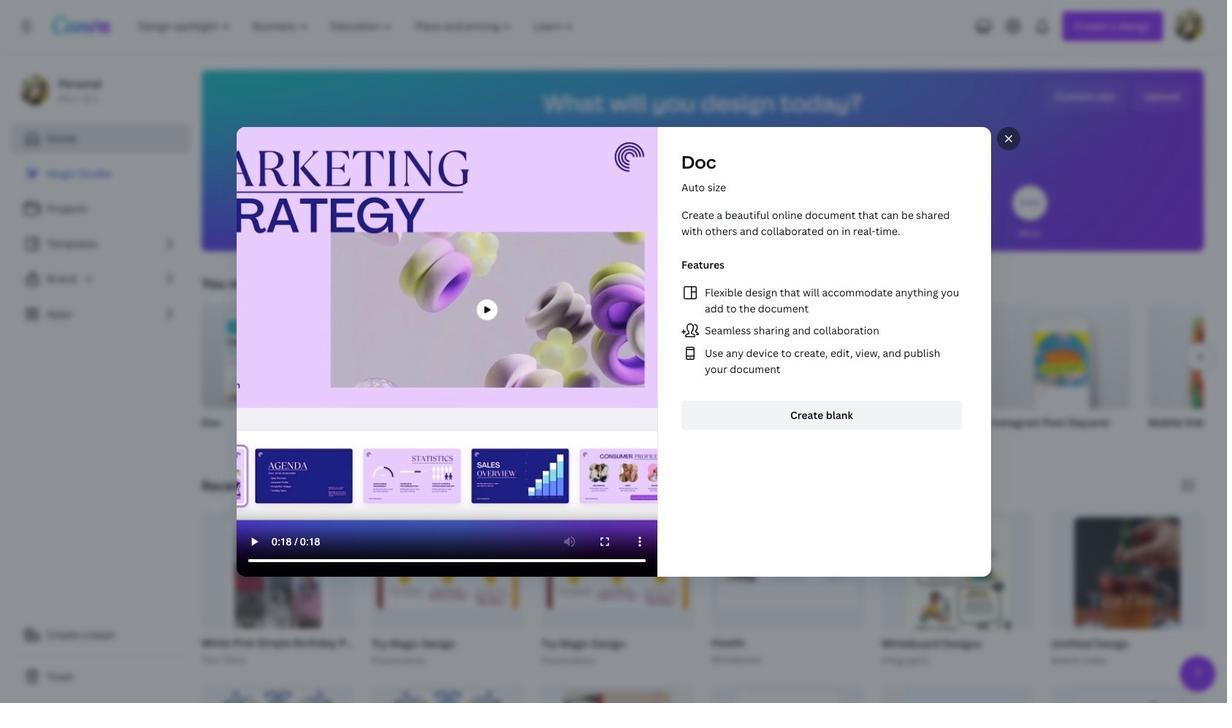 Task type: describe. For each thing, give the bounding box(es) containing it.
top level navigation element
[[129, 12, 587, 41]]

1 horizontal spatial list
[[681, 284, 962, 378]]



Task type: locate. For each thing, give the bounding box(es) containing it.
0 horizontal spatial list
[[12, 159, 190, 329]]

None search field
[[484, 136, 922, 165]]

group
[[202, 304, 342, 449], [359, 304, 500, 449], [517, 304, 658, 449], [675, 304, 815, 449], [833, 304, 973, 449], [991, 304, 1131, 449], [1148, 304, 1227, 449], [199, 512, 499, 704], [369, 512, 524, 668], [539, 512, 694, 668], [709, 512, 864, 668], [879, 512, 1034, 704], [1049, 512, 1204, 704]]

list
[[12, 159, 190, 329], [681, 284, 962, 378]]



Task type: vqa. For each thing, say whether or not it's contained in the screenshot.
search box
yes



